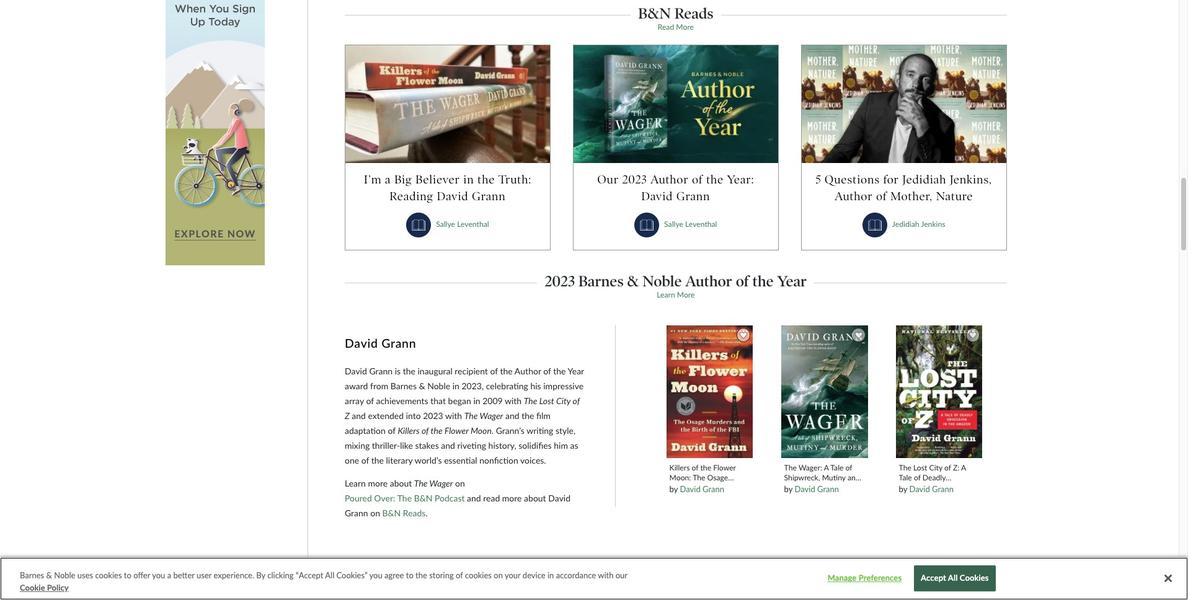Task type: vqa. For each thing, say whether or not it's contained in the screenshot.
Finalists
yes



Task type: describe. For each thing, give the bounding box(es) containing it.
year:
[[727, 172, 754, 186]]

sallye for grann
[[664, 220, 683, 229]]

(2023
[[811, 482, 830, 492]]

experience.
[[214, 570, 254, 580]]

sallye leventhal for grann
[[664, 220, 717, 229]]

in inside barnes & noble uses cookies to offer you a better user experience. by clicking "accept all cookies" you agree to the storing of cookies on your device in accordance with our cookie policy
[[548, 570, 554, 580]]

1 cookies from the left
[[95, 570, 122, 580]]

author inside david grann is the inaugural recipient of the author of the year award from barnes & noble in 2023, celebrating his impressive array of achievements that began in 2009 with
[[515, 366, 541, 376]]

advertisement element
[[166, 0, 265, 265]]

and right z
[[352, 410, 366, 421]]

preferences
[[859, 573, 902, 583]]

and inside the wager: a tale of shipwreck, mutiny and murder (2023 b&n author of the year)
[[848, 473, 860, 482]]

. inside . grann's writing style, mixing thriller-like stakes and riveting history, solidifies him as one of the literary world's essential nonfiction voices.
[[492, 425, 494, 436]]

b&n inside learn more about the wager on poured over: the b&n podcast
[[414, 493, 432, 503]]

2 to from the left
[[406, 570, 413, 580]]

year)
[[830, 492, 847, 501]]

stakes
[[415, 440, 439, 451]]

more inside b&n reads read more
[[676, 22, 694, 31]]

the wager: a tale of shipwreck, mutiny and murder (2023 b&n author of the year) link
[[784, 463, 865, 501]]

z:
[[953, 463, 960, 473]]

celebrating
[[486, 381, 528, 391]]

like
[[400, 440, 413, 451]]

in inside the lost city of z: a tale of deadly obsession in the amazon
[[935, 482, 941, 492]]

david inside the i'm a big believer in the truth: reading david grann
[[437, 189, 468, 203]]

all inside barnes & noble uses cookies to offer you a better user experience. by clicking "accept all cookies" you agree to the storing of cookies on your device in accordance with our cookie policy
[[325, 570, 334, 580]]

author inside 5 questions for jedidiah jenkins, author of mother, nature
[[835, 189, 873, 203]]

in inside the i'm a big believer in the truth: reading david grann
[[463, 172, 474, 186]]

poured
[[345, 493, 372, 503]]

1 to from the left
[[124, 570, 131, 580]]

and extended into 2023 with the wager
[[350, 410, 503, 421]]

osage
[[707, 473, 728, 482]]

the lost city of z: a tale of deadly obsession in the amazon image
[[896, 325, 983, 459]]

david grann
[[345, 336, 416, 350]]

a inside the wager: a tale of shipwreck, mutiny and murder (2023 b&n author of the year)
[[824, 463, 829, 473]]

5
[[816, 172, 821, 186]]

the inside barnes & noble uses cookies to offer you a better user experience. by clicking "accept all cookies" you agree to the storing of cookies on your device in accordance with our cookie policy
[[416, 570, 427, 580]]

cookie policy link
[[20, 582, 69, 594]]

leventhal for reading
[[457, 220, 489, 229]]

storing
[[429, 570, 454, 580]]

noble inside david grann is the inaugural recipient of the author of the year award from barnes & noble in 2023, celebrating his impressive array of achievements that began in 2009 with
[[427, 381, 450, 391]]

in up began on the left
[[453, 381, 459, 391]]

read
[[658, 22, 674, 31]]

more inside the 2023 barnes & noble author of the year learn more
[[677, 290, 695, 299]]

impressive
[[543, 381, 584, 391]]

our 2023 author of the year: david grann link
[[586, 171, 766, 204]]

more inside learn more about the wager on poured over: the b&n podcast
[[368, 478, 388, 489]]

author inside our 2023 author of the year: david grann
[[651, 172, 689, 186]]

sallye leventhal link for grann
[[664, 220, 717, 229]]

flower for moon:
[[713, 463, 736, 473]]

city for the lost city of z
[[556, 396, 571, 406]]

cookies
[[960, 573, 989, 583]]

from
[[370, 381, 388, 391]]

of inside the and the film adaptation of
[[388, 425, 396, 436]]

jedidiah jenkins
[[892, 220, 945, 229]]

the inside . grann's writing style, mixing thriller-like stakes and riveting history, solidifies him as one of the literary world's essential nonfiction voices.
[[371, 455, 384, 466]]

the inside the wager: a tale of shipwreck, mutiny and murder (2023 b&n author of the year)
[[818, 492, 829, 501]]

by for the wager: a tale of shipwreck, mutiny and murder (2023 b&n author of the year)
[[784, 484, 793, 494]]

inaugural
[[418, 366, 453, 376]]

by
[[256, 570, 265, 580]]

tale inside the wager: a tale of shipwreck, mutiny and murder (2023 b&n author of the year)
[[831, 463, 844, 473]]

achievements
[[376, 396, 428, 406]]

all inside button
[[948, 573, 958, 583]]

film
[[536, 410, 551, 421]]

i'm a big believer in the truth: reading david grann image
[[345, 45, 550, 163]]

deadly
[[923, 473, 946, 482]]

and read more about david grann on
[[345, 493, 571, 518]]

grann inside david grann is the inaugural recipient of the author of the year award from barnes & noble in 2023, celebrating his impressive array of achievements that began in 2009 with
[[369, 366, 393, 376]]

. grann's writing style, mixing thriller-like stakes and riveting history, solidifies him as one of the literary world's essential nonfiction voices.
[[345, 425, 578, 466]]

b&n for b&n reads .
[[382, 508, 401, 518]]

the up 'b&n reads .'
[[397, 493, 412, 503]]

of inside . grann's writing style, mixing thriller-like stakes and riveting history, solidifies him as one of the literary world's essential nonfiction voices.
[[361, 455, 369, 466]]

about inside learn more about the wager on poured over: the b&n podcast
[[390, 478, 412, 489]]

lost for the lost city of z
[[539, 396, 554, 406]]

jenkins,
[[950, 172, 992, 186]]

by david grann for the
[[784, 484, 839, 494]]

the lost city of z
[[345, 396, 580, 421]]

him
[[554, 440, 568, 451]]

obsession
[[899, 482, 933, 492]]

killers of the flower moon
[[398, 425, 492, 436]]

riveting
[[457, 440, 486, 451]]

david grann link for the
[[795, 484, 839, 494]]

accordance
[[556, 570, 596, 580]]

b&n reads .
[[382, 508, 428, 518]]

reads for b&n reads .
[[403, 508, 426, 518]]

podcast
[[435, 493, 465, 503]]

learn more about the wager on poured over: the b&n podcast
[[345, 478, 465, 503]]

jenkins
[[921, 220, 945, 229]]

z
[[345, 410, 350, 421]]

the inside the i'm a big believer in the truth: reading david grann
[[478, 172, 495, 186]]

our 2023 author of the year: david grann image
[[574, 45, 778, 163]]

the inside the lost city of z
[[524, 396, 537, 406]]

tale inside the lost city of z: a tale of deadly obsession in the amazon
[[899, 473, 912, 482]]

1 vertical spatial .
[[426, 508, 428, 518]]

b&n reads link
[[382, 508, 426, 518]]

5 questions for jedidiah jenkins, author of mother, nature image
[[802, 45, 1006, 163]]

privacy alert dialog
[[0, 557, 1188, 600]]

shipwreck,
[[784, 473, 820, 482]]

and the film adaptation of
[[345, 410, 551, 436]]

flower for moon
[[445, 425, 469, 436]]

3 david grann link from the left
[[909, 484, 954, 494]]

the inside the lost city of z: a tale of deadly obsession in the amazon
[[943, 482, 954, 492]]

murder
[[784, 482, 809, 492]]

thriller-
[[372, 440, 400, 451]]

1 horizontal spatial year
[[689, 569, 719, 587]]

wager inside learn more about the wager on poured over: the b&n podcast
[[429, 478, 453, 489]]

jedidiah inside 5 questions for jedidiah jenkins, author of mother, nature
[[903, 172, 946, 186]]

as
[[570, 440, 578, 451]]

and inside killers of the flower moon: the osage murders and the birth of the fbi
[[699, 482, 712, 492]]

in down 2023,
[[473, 396, 480, 406]]

2 you from the left
[[369, 570, 382, 580]]

book
[[611, 569, 644, 587]]

questions
[[825, 172, 880, 186]]

& inside the 2023 barnes & noble author of the year learn more
[[627, 272, 639, 290]]

the inside our 2023 author of the year: david grann
[[706, 172, 724, 186]]

writing
[[527, 425, 553, 436]]

world's
[[415, 455, 442, 466]]

leventhal for grann
[[685, 220, 717, 229]]

award
[[345, 381, 368, 391]]

killers for killers of the flower moon: the osage murders and the birth of the fbi
[[669, 463, 690, 473]]

2009
[[483, 396, 503, 406]]

1 vertical spatial with
[[445, 410, 462, 421]]

mixing
[[345, 440, 370, 451]]

noble inside barnes & noble uses cookies to offer you a better user experience. by clicking "accept all cookies" you agree to the storing of cookies on your device in accordance with our cookie policy
[[54, 570, 75, 580]]

extended
[[368, 410, 404, 421]]

a inside the lost city of z: a tale of deadly obsession in the amazon
[[961, 463, 966, 473]]

better
[[173, 570, 195, 580]]

grann's
[[496, 425, 525, 436]]

our
[[616, 570, 627, 580]]

& inside david grann is the inaugural recipient of the author of the year award from barnes & noble in 2023, celebrating his impressive array of achievements that began in 2009 with
[[419, 381, 425, 391]]

moon
[[471, 425, 492, 436]]

policy
[[47, 583, 69, 593]]

birth
[[726, 482, 743, 492]]

believer
[[415, 172, 460, 186]]

adaptation
[[345, 425, 386, 436]]

literary
[[386, 455, 413, 466]]

manage
[[828, 573, 857, 583]]

manage preferences button
[[826, 567, 903, 591]]

finalists
[[723, 569, 777, 587]]

author inside the wager: a tale of shipwreck, mutiny and murder (2023 b&n author of the year)
[[784, 492, 807, 501]]

barnes inside david grann is the inaugural recipient of the author of the year award from barnes & noble in 2023, celebrating his impressive array of achievements that began in 2009 with
[[391, 381, 417, 391]]

1 vertical spatial jedidiah
[[892, 220, 919, 229]]



Task type: locate. For each thing, give the bounding box(es) containing it.
2 vertical spatial 2023
[[423, 410, 443, 421]]

0 vertical spatial flower
[[445, 425, 469, 436]]

1 vertical spatial reads
[[403, 508, 426, 518]]

leventhal down 'i'm a big believer in the truth: reading david grann' link
[[457, 220, 489, 229]]

2 horizontal spatial barnes
[[578, 272, 624, 290]]

the down his
[[524, 396, 537, 406]]

0 horizontal spatial noble
[[54, 570, 75, 580]]

uses
[[77, 570, 93, 580]]

reads for b&n reads read more
[[675, 4, 714, 22]]

1 by david grann from the left
[[669, 484, 724, 494]]

1 horizontal spatial more
[[502, 493, 522, 503]]

2 a from the left
[[961, 463, 966, 473]]

0 vertical spatial learn
[[657, 290, 675, 299]]

1 horizontal spatial lost
[[913, 463, 927, 473]]

0 horizontal spatial a
[[167, 570, 171, 580]]

sallye down our 2023 author of the year: david grann link
[[664, 220, 683, 229]]

about up poured over: the b&n podcast link
[[390, 478, 412, 489]]

1 horizontal spatial learn
[[657, 290, 675, 299]]

reading
[[390, 189, 433, 203]]

noble
[[642, 272, 682, 290], [427, 381, 450, 391], [54, 570, 75, 580]]

1 leventhal from the left
[[457, 220, 489, 229]]

2 horizontal spatial by david grann
[[899, 484, 954, 494]]

2023 barnes & noble author of the year learn more
[[545, 272, 807, 299]]

b&n for b&n book of the year finalists
[[574, 569, 607, 587]]

1 horizontal spatial flower
[[713, 463, 736, 473]]

1 vertical spatial learn
[[345, 478, 366, 489]]

killers of the flower moon: the osage murders and the birth of the fbi
[[669, 463, 743, 501]]

0 horizontal spatial david grann link
[[680, 484, 724, 494]]

to right 'agree'
[[406, 570, 413, 580]]

0 horizontal spatial leventhal
[[457, 220, 489, 229]]

sallye leventhal link down 'i'm a big believer in the truth: reading david grann' link
[[436, 220, 489, 229]]

the inside the and the film adaptation of
[[522, 410, 534, 421]]

a right z:
[[961, 463, 966, 473]]

all
[[325, 570, 334, 580], [948, 573, 958, 583]]

you left 'agree'
[[369, 570, 382, 580]]

sallye leventhal
[[436, 220, 489, 229], [664, 220, 717, 229]]

5 questions for jedidiah jenkins, author of mother, nature
[[816, 172, 992, 203]]

a left better
[[167, 570, 171, 580]]

city up deadly
[[929, 463, 943, 473]]

b&n up 'read'
[[638, 4, 671, 22]]

0 horizontal spatial sallye leventhal link
[[436, 220, 489, 229]]

&
[[627, 272, 639, 290], [419, 381, 425, 391], [46, 570, 52, 580]]

cookie
[[20, 583, 45, 593]]

1 sallye leventhal link from the left
[[436, 220, 489, 229]]

sallye leventhal for reading
[[436, 220, 489, 229]]

sallye leventhal down 'i'm a big believer in the truth: reading david grann' link
[[436, 220, 489, 229]]

david grann link down shipwreck,
[[795, 484, 839, 494]]

about
[[390, 478, 412, 489], [524, 493, 546, 503]]

killers of the flower moon: the osage murders and the birth of the fbi image
[[666, 325, 754, 459]]

accept all cookies
[[921, 573, 989, 583]]

0 horizontal spatial all
[[325, 570, 334, 580]]

1 you from the left
[[152, 570, 165, 580]]

year inside david grann is the inaugural recipient of the author of the year award from barnes & noble in 2023, celebrating his impressive array of achievements that began in 2009 with
[[568, 366, 584, 376]]

b&n inside b&n reads read more
[[638, 4, 671, 22]]

year inside the 2023 barnes & noble author of the year learn more
[[777, 272, 807, 290]]

2 david grann link from the left
[[795, 484, 839, 494]]

nature
[[936, 189, 973, 203]]

1 vertical spatial killers
[[669, 463, 690, 473]]

wager:
[[799, 463, 822, 473]]

noble up the policy
[[54, 570, 75, 580]]

mutiny
[[822, 473, 846, 482]]

by david grann down moon:
[[669, 484, 724, 494]]

our
[[597, 172, 619, 186]]

flower up riveting
[[445, 425, 469, 436]]

david inside our 2023 author of the year: david grann
[[641, 189, 673, 203]]

with inside david grann is the inaugural recipient of the author of the year award from barnes & noble in 2023, celebrating his impressive array of achievements that began in 2009 with
[[505, 396, 522, 406]]

and left read
[[467, 493, 481, 503]]

of inside the 2023 barnes & noble author of the year learn more
[[736, 272, 749, 290]]

0 horizontal spatial sallye
[[436, 220, 455, 229]]

by david grann for fbi
[[669, 484, 724, 494]]

1 horizontal spatial city
[[929, 463, 943, 473]]

2 sallye leventhal link from the left
[[664, 220, 717, 229]]

0 vertical spatial &
[[627, 272, 639, 290]]

and up grann's
[[505, 410, 519, 421]]

1 vertical spatial flower
[[713, 463, 736, 473]]

wager up podcast
[[429, 478, 453, 489]]

1 by from the left
[[669, 484, 678, 494]]

grann inside the and read more about david grann on
[[345, 508, 368, 518]]

author right our
[[651, 172, 689, 186]]

2 horizontal spatial by
[[899, 484, 907, 494]]

killers for killers of the flower moon
[[398, 425, 420, 436]]

david grann link for fbi
[[680, 484, 724, 494]]

1 vertical spatial city
[[929, 463, 943, 473]]

b&n inside the wager: a tale of shipwreck, mutiny and murder (2023 b&n author of the year)
[[832, 482, 848, 492]]

1 horizontal spatial leventhal
[[685, 220, 717, 229]]

2 horizontal spatial on
[[494, 570, 503, 580]]

barnes
[[578, 272, 624, 290], [391, 381, 417, 391], [20, 570, 44, 580]]

author down murder
[[784, 492, 807, 501]]

more right read
[[502, 493, 522, 503]]

0 horizontal spatial by
[[669, 484, 678, 494]]

noble up learn more link
[[642, 272, 682, 290]]

0 vertical spatial .
[[492, 425, 494, 436]]

2 vertical spatial on
[[494, 570, 503, 580]]

1 vertical spatial &
[[419, 381, 425, 391]]

1 horizontal spatial by
[[784, 484, 793, 494]]

jedidiah left jenkins
[[892, 220, 919, 229]]

1 horizontal spatial barnes
[[391, 381, 417, 391]]

1 horizontal spatial to
[[406, 570, 413, 580]]

b&n for b&n reads read more
[[638, 4, 671, 22]]

the inside killers of the flower moon: the osage murders and the birth of the fbi
[[693, 473, 705, 482]]

b&n reads read more
[[638, 4, 714, 31]]

about inside the and read more about david grann on
[[524, 493, 546, 503]]

3 by from the left
[[899, 484, 907, 494]]

city down impressive
[[556, 396, 571, 406]]

on inside learn more about the wager on poured over: the b&n podcast
[[455, 478, 465, 489]]

learn inside the 2023 barnes & noble author of the year learn more
[[657, 290, 675, 299]]

the up obsession
[[899, 463, 912, 473]]

1 horizontal spatial killers
[[669, 463, 690, 473]]

david inside david grann is the inaugural recipient of the author of the year award from barnes & noble in 2023, celebrating his impressive array of achievements that began in 2009 with
[[345, 366, 367, 376]]

you right offer at the bottom
[[152, 570, 165, 580]]

with left our on the bottom of page
[[598, 570, 614, 580]]

in right device
[[548, 570, 554, 580]]

array
[[345, 396, 364, 406]]

and inside the and the film adaptation of
[[505, 410, 519, 421]]

1 sallye leventhal from the left
[[436, 220, 489, 229]]

2023 inside the 2023 barnes & noble author of the year learn more
[[545, 272, 575, 290]]

0 horizontal spatial learn
[[345, 478, 366, 489]]

0 horizontal spatial about
[[390, 478, 412, 489]]

1 horizontal spatial sallye leventhal link
[[664, 220, 717, 229]]

1 vertical spatial lost
[[913, 463, 927, 473]]

moon:
[[669, 473, 691, 482]]

2 cookies from the left
[[465, 570, 492, 580]]

0 horizontal spatial year
[[568, 366, 584, 376]]

of inside barnes & noble uses cookies to offer you a better user experience. by clicking "accept all cookies" you agree to the storing of cookies on your device in accordance with our cookie policy
[[456, 570, 463, 580]]

0 vertical spatial 2023
[[622, 172, 647, 186]]

david inside the and read more about david grann on
[[548, 493, 571, 503]]

that
[[430, 396, 446, 406]]

learn inside learn more about the wager on poured over: the b&n podcast
[[345, 478, 366, 489]]

killers up moon:
[[669, 463, 690, 473]]

murders
[[669, 482, 697, 492]]

0 horizontal spatial city
[[556, 396, 571, 406]]

the up poured over: the b&n podcast link
[[414, 478, 428, 489]]

lost inside the lost city of z
[[539, 396, 554, 406]]

the lost city of z: a tale of deadly obsession in the amazon
[[899, 463, 966, 501]]

on
[[455, 478, 465, 489], [370, 508, 380, 518], [494, 570, 503, 580]]

by david grann down shipwreck,
[[784, 484, 839, 494]]

0 horizontal spatial with
[[445, 410, 462, 421]]

0 vertical spatial more
[[368, 478, 388, 489]]

0 horizontal spatial a
[[824, 463, 829, 473]]

1 horizontal spatial tale
[[899, 473, 912, 482]]

began
[[448, 396, 471, 406]]

his
[[530, 381, 541, 391]]

sallye leventhal link down our 2023 author of the year: david grann
[[664, 220, 717, 229]]

with for impressive
[[505, 396, 522, 406]]

david grann is the inaugural recipient of the author of the year award from barnes & noble in 2023, celebrating his impressive array of achievements that began in 2009 with
[[345, 366, 584, 406]]

barnes inside barnes & noble uses cookies to offer you a better user experience. by clicking "accept all cookies" you agree to the storing of cookies on your device in accordance with our cookie policy
[[20, 570, 44, 580]]

3 by david grann from the left
[[899, 484, 954, 494]]

by david grann down deadly
[[899, 484, 954, 494]]

with inside barnes & noble uses cookies to offer you a better user experience. by clicking "accept all cookies" you agree to the storing of cookies on your device in accordance with our cookie policy
[[598, 570, 614, 580]]

reads down poured over: the b&n podcast link
[[403, 508, 426, 518]]

essential
[[444, 455, 477, 466]]

with down began on the left
[[445, 410, 462, 421]]

1 horizontal spatial by david grann
[[784, 484, 839, 494]]

1 horizontal spatial all
[[948, 573, 958, 583]]

by for killers of the flower moon: the osage murders and the birth of the fbi
[[669, 484, 678, 494]]

b&n left our on the bottom of page
[[574, 569, 607, 587]]

the inside the wager: a tale of shipwreck, mutiny and murder (2023 b&n author of the year)
[[784, 463, 797, 473]]

grann inside our 2023 author of the year: david grann
[[676, 189, 710, 203]]

truth:
[[498, 172, 531, 186]]

1 horizontal spatial &
[[419, 381, 425, 391]]

2 vertical spatial with
[[598, 570, 614, 580]]

1 horizontal spatial a
[[961, 463, 966, 473]]

reads up read more link
[[675, 4, 714, 22]]

1 horizontal spatial about
[[524, 493, 546, 503]]

0 horizontal spatial barnes
[[20, 570, 44, 580]]

leventhal down our 2023 author of the year: david grann
[[685, 220, 717, 229]]

the up shipwreck,
[[784, 463, 797, 473]]

our 2023 author of the year: david grann
[[597, 172, 754, 203]]

more
[[368, 478, 388, 489], [502, 493, 522, 503]]

author up learn more link
[[685, 272, 732, 290]]

1 vertical spatial a
[[167, 570, 171, 580]]

1 david grann link from the left
[[680, 484, 724, 494]]

read
[[483, 493, 500, 503]]

5 questions for jedidiah jenkins, author of mother, nature link
[[814, 171, 994, 204]]

0 vertical spatial wager
[[480, 410, 503, 421]]

style,
[[556, 425, 576, 436]]

grann inside the i'm a big believer in the truth: reading david grann
[[472, 189, 506, 203]]

tale up obsession
[[899, 473, 912, 482]]

1 horizontal spatial noble
[[427, 381, 450, 391]]

wager down 2009
[[480, 410, 503, 421]]

and right mutiny
[[848, 473, 860, 482]]

2 horizontal spatial with
[[598, 570, 614, 580]]

of inside 5 questions for jedidiah jenkins, author of mother, nature
[[876, 189, 887, 203]]

0 horizontal spatial wager
[[429, 478, 453, 489]]

on inside barnes & noble uses cookies to offer you a better user experience. by clicking "accept all cookies" you agree to the storing of cookies on your device in accordance with our cookie policy
[[494, 570, 503, 580]]

sallye for reading
[[436, 220, 455, 229]]

agree
[[385, 570, 404, 580]]

lost for the lost city of z: a tale of deadly obsession in the amazon
[[913, 463, 927, 473]]

b&n down the over:
[[382, 508, 401, 518]]

lost up film
[[539, 396, 554, 406]]

and up 'fbi'
[[699, 482, 712, 492]]

a up mutiny
[[824, 463, 829, 473]]

the inside the 2023 barnes & noble author of the year learn more
[[753, 272, 774, 290]]

more up the over:
[[368, 478, 388, 489]]

jedidiah up the mother,
[[903, 172, 946, 186]]

on inside the and read more about david grann on
[[370, 508, 380, 518]]

0 horizontal spatial on
[[370, 508, 380, 518]]

1 horizontal spatial 2023
[[545, 272, 575, 290]]

barnes inside the 2023 barnes & noble author of the year learn more
[[578, 272, 624, 290]]

the wager: a tale of shipwreck, mutiny and murder (2023 b&n author of the year)
[[784, 463, 860, 501]]

1 sallye from the left
[[436, 220, 455, 229]]

0 horizontal spatial &
[[46, 570, 52, 580]]

one
[[345, 455, 359, 466]]

0 horizontal spatial more
[[368, 478, 388, 489]]

2023 inside our 2023 author of the year: david grann
[[622, 172, 647, 186]]

killers inside killers of the flower moon: the osage murders and the birth of the fbi
[[669, 463, 690, 473]]

voices.
[[520, 455, 546, 466]]

author inside the 2023 barnes & noble author of the year learn more
[[685, 272, 732, 290]]

recipient
[[455, 366, 488, 376]]

2 sallye from the left
[[664, 220, 683, 229]]

0 vertical spatial a
[[385, 172, 391, 186]]

1 horizontal spatial a
[[385, 172, 391, 186]]

b&n book of the year finalists
[[574, 569, 777, 587]]

the up murders
[[693, 473, 705, 482]]

lost inside the lost city of z: a tale of deadly obsession in the amazon
[[913, 463, 927, 473]]

about down voices.
[[524, 493, 546, 503]]

all right "accept
[[325, 570, 334, 580]]

1 vertical spatial year
[[568, 366, 584, 376]]

and inside . grann's writing style, mixing thriller-like stakes and riveting history, solidifies him as one of the literary world's essential nonfiction voices.
[[441, 440, 455, 451]]

0 vertical spatial more
[[676, 22, 694, 31]]

the up moon
[[464, 410, 478, 421]]

0 vertical spatial year
[[777, 272, 807, 290]]

in right believer
[[463, 172, 474, 186]]

reads inside b&n reads read more
[[675, 4, 714, 22]]

0 horizontal spatial by david grann
[[669, 484, 724, 494]]

0 vertical spatial city
[[556, 396, 571, 406]]

author down questions
[[835, 189, 873, 203]]

1 vertical spatial more
[[502, 493, 522, 503]]

2 by david grann from the left
[[784, 484, 839, 494]]

0 vertical spatial with
[[505, 396, 522, 406]]

. left grann's
[[492, 425, 494, 436]]

sallye down the i'm a big believer in the truth: reading david grann
[[436, 220, 455, 229]]

year
[[777, 272, 807, 290], [568, 366, 584, 376], [689, 569, 719, 587]]

killers up like
[[398, 425, 420, 436]]

2 vertical spatial barnes
[[20, 570, 44, 580]]

2 horizontal spatial year
[[777, 272, 807, 290]]

0 horizontal spatial you
[[152, 570, 165, 580]]

0 horizontal spatial .
[[426, 508, 428, 518]]

sallye leventhal down our 2023 author of the year: david grann
[[664, 220, 717, 229]]

a
[[824, 463, 829, 473], [961, 463, 966, 473]]

by
[[669, 484, 678, 494], [784, 484, 793, 494], [899, 484, 907, 494]]

the inside the lost city of z: a tale of deadly obsession in the amazon
[[899, 463, 912, 473]]

and inside the and read more about david grann on
[[467, 493, 481, 503]]

1 vertical spatial noble
[[427, 381, 450, 391]]

the
[[478, 172, 495, 186], [706, 172, 724, 186], [753, 272, 774, 290], [403, 366, 415, 376], [500, 366, 513, 376], [553, 366, 566, 376], [522, 410, 534, 421], [431, 425, 443, 436], [371, 455, 384, 466], [700, 463, 711, 473], [714, 482, 724, 492], [943, 482, 954, 492], [678, 492, 689, 501], [818, 492, 829, 501], [665, 569, 686, 587], [416, 570, 427, 580]]

the lost city of z: a tale of deadly obsession in the amazon link
[[899, 463, 980, 501]]

jedidiah jenkins link
[[892, 220, 945, 229]]

1 vertical spatial about
[[524, 493, 546, 503]]

david
[[437, 189, 468, 203], [641, 189, 673, 203], [345, 336, 378, 350], [345, 366, 367, 376], [680, 484, 701, 494], [795, 484, 815, 494], [909, 484, 930, 494], [548, 493, 571, 503]]

1 horizontal spatial you
[[369, 570, 382, 580]]

nonfiction
[[480, 455, 518, 466]]

mother,
[[890, 189, 933, 203]]

a left big
[[385, 172, 391, 186]]

a inside barnes & noble uses cookies to offer you a better user experience. by clicking "accept all cookies" you agree to the storing of cookies on your device in accordance with our cookie policy
[[167, 570, 171, 580]]

poured over: the b&n podcast link
[[345, 493, 465, 503]]

tale up mutiny
[[831, 463, 844, 473]]

over:
[[374, 493, 395, 503]]

2 vertical spatial &
[[46, 570, 52, 580]]

2 sallye leventhal from the left
[[664, 220, 717, 229]]

david grann link down deadly
[[909, 484, 954, 494]]

0 horizontal spatial flower
[[445, 425, 469, 436]]

on left your
[[494, 570, 503, 580]]

2 horizontal spatial &
[[627, 272, 639, 290]]

sallye leventhal link for reading
[[436, 220, 489, 229]]

of inside the lost city of z
[[573, 396, 580, 406]]

city for the lost city of z: a tale of deadly obsession in the amazon
[[929, 463, 943, 473]]

david grann link down osage
[[680, 484, 724, 494]]

manage preferences
[[828, 573, 902, 583]]

b&n up 'b&n reads .'
[[414, 493, 432, 503]]

city inside the lost city of z
[[556, 396, 571, 406]]

& inside barnes & noble uses cookies to offer you a better user experience. by clicking "accept all cookies" you agree to the storing of cookies on your device in accordance with our cookie policy
[[46, 570, 52, 580]]

cookies right uses at the left of the page
[[95, 570, 122, 580]]

the wager: a tale of shipwreck, mutiny and murder (2023 b&n author of the year) image
[[780, 325, 869, 459]]

flower up osage
[[713, 463, 736, 473]]

clicking
[[267, 570, 294, 580]]

. down poured over: the b&n podcast link
[[426, 508, 428, 518]]

1 horizontal spatial reads
[[675, 4, 714, 22]]

jedidiah
[[903, 172, 946, 186], [892, 220, 919, 229]]

and
[[352, 410, 366, 421], [505, 410, 519, 421], [441, 440, 455, 451], [848, 473, 860, 482], [699, 482, 712, 492], [467, 493, 481, 503]]

to left offer at the bottom
[[124, 570, 131, 580]]

0 vertical spatial noble
[[642, 272, 682, 290]]

1 a from the left
[[824, 463, 829, 473]]

1 vertical spatial more
[[677, 290, 695, 299]]

2 leventhal from the left
[[685, 220, 717, 229]]

all right accept
[[948, 573, 958, 583]]

city inside the lost city of z: a tale of deadly obsession in the amazon
[[929, 463, 943, 473]]

and down killers of the flower moon on the bottom left of the page
[[441, 440, 455, 451]]

killers
[[398, 425, 420, 436], [669, 463, 690, 473]]

2 by from the left
[[784, 484, 793, 494]]

more inside the and read more about david grann on
[[502, 493, 522, 503]]

0 horizontal spatial reads
[[403, 508, 426, 518]]

accept all cookies button
[[914, 566, 996, 592]]

you
[[152, 570, 165, 580], [369, 570, 382, 580]]

1 vertical spatial wager
[[429, 478, 453, 489]]

noble up "that"
[[427, 381, 450, 391]]

by for the lost city of z: a tale of deadly obsession in the amazon
[[899, 484, 907, 494]]

cookies left your
[[465, 570, 492, 580]]

0 vertical spatial jedidiah
[[903, 172, 946, 186]]

wager
[[480, 410, 503, 421], [429, 478, 453, 489]]

in down deadly
[[935, 482, 941, 492]]

history,
[[488, 440, 516, 451]]

big
[[394, 172, 412, 186]]

noble inside the 2023 barnes & noble author of the year learn more
[[642, 272, 682, 290]]

2 horizontal spatial noble
[[642, 272, 682, 290]]

for
[[883, 172, 899, 186]]

1 horizontal spatial cookies
[[465, 570, 492, 580]]

is
[[395, 366, 401, 376]]

"accept
[[296, 570, 323, 580]]

2023,
[[462, 381, 484, 391]]

0 vertical spatial about
[[390, 478, 412, 489]]

flower
[[445, 425, 469, 436], [713, 463, 736, 473]]

in
[[463, 172, 474, 186], [453, 381, 459, 391], [473, 396, 480, 406], [935, 482, 941, 492], [548, 570, 554, 580]]

of
[[692, 172, 703, 186], [876, 189, 887, 203], [736, 272, 749, 290], [490, 366, 498, 376], [543, 366, 551, 376], [366, 396, 374, 406], [573, 396, 580, 406], [388, 425, 396, 436], [422, 425, 429, 436], [361, 455, 369, 466], [692, 463, 699, 473], [846, 463, 852, 473], [944, 463, 951, 473], [914, 473, 921, 482], [669, 492, 676, 501], [809, 492, 816, 501], [648, 569, 661, 587], [456, 570, 463, 580]]

0 vertical spatial reads
[[675, 4, 714, 22]]

offer
[[133, 570, 150, 580]]

solidifies
[[519, 440, 552, 451]]

cookies
[[95, 570, 122, 580], [465, 570, 492, 580]]

lost up deadly
[[913, 463, 927, 473]]

amazon
[[899, 492, 926, 501]]

with down celebrating
[[505, 396, 522, 406]]

a inside the i'm a big believer in the truth: reading david grann
[[385, 172, 391, 186]]

b&n up "year)"
[[832, 482, 848, 492]]

of inside our 2023 author of the year: david grann
[[692, 172, 703, 186]]

on down the over:
[[370, 508, 380, 518]]

1 horizontal spatial sallye
[[664, 220, 683, 229]]

learn more link
[[657, 290, 695, 299]]

0 horizontal spatial tale
[[831, 463, 844, 473]]

0 vertical spatial barnes
[[578, 272, 624, 290]]

author up his
[[515, 366, 541, 376]]

1 horizontal spatial sallye leventhal
[[664, 220, 717, 229]]

flower inside killers of the flower moon: the osage murders and the birth of the fbi
[[713, 463, 736, 473]]

1 horizontal spatial on
[[455, 478, 465, 489]]

1 vertical spatial 2023
[[545, 272, 575, 290]]

on up podcast
[[455, 478, 465, 489]]

with for storing
[[598, 570, 614, 580]]

2 vertical spatial year
[[689, 569, 719, 587]]

by david grann
[[669, 484, 724, 494], [784, 484, 839, 494], [899, 484, 954, 494]]



